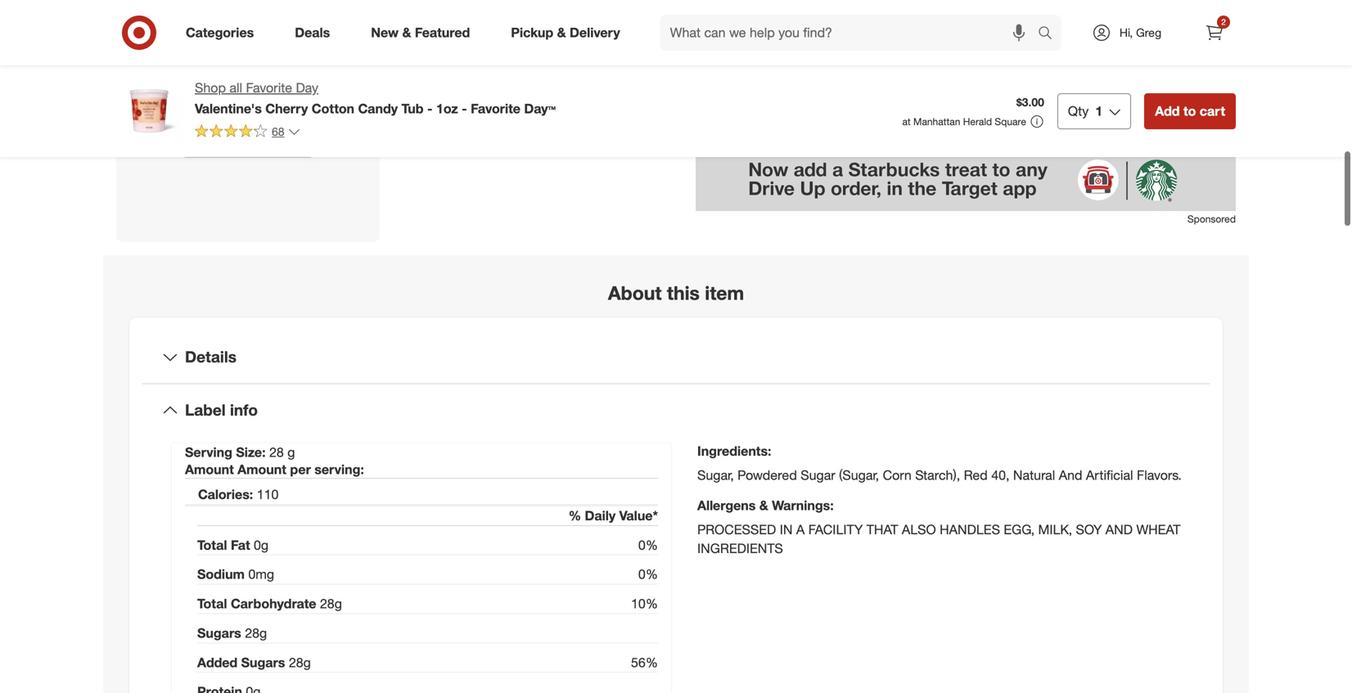 Task type: vqa. For each thing, say whether or not it's contained in the screenshot.
DINING within northmont 6 person rectangle patio dining table, outdoor furniture - threshold™ designed with studio mcgee
no



Task type: locate. For each thing, give the bounding box(es) containing it.
- left 1oz
[[427, 101, 433, 117]]

label
[[185, 401, 226, 420]]

delivery
[[570, 25, 620, 41], [914, 110, 955, 125]]

pic
[[214, 89, 237, 108]]

label info button
[[142, 384, 1210, 437]]

serving
[[315, 462, 361, 478]]

add to cart
[[901, 5, 971, 21], [1155, 103, 1226, 119]]

0 vertical spatial total
[[197, 537, 227, 553]]

upload photo
[[223, 132, 303, 148]]

-
[[427, 101, 433, 117], [462, 101, 467, 117]]

1 vertical spatial total
[[197, 596, 227, 612]]

0 vertical spatial details
[[965, 110, 1000, 125]]

0 vertical spatial add
[[901, 5, 926, 21]]

0 vertical spatial this
[[249, 63, 276, 82]]

0 right sodium
[[248, 567, 256, 583]]

1 vertical spatial add to cart
[[1155, 103, 1226, 119]]

1 vertical spatial details
[[185, 348, 237, 367]]

advertisement element
[[696, 149, 1236, 211]]

1 horizontal spatial details
[[965, 110, 1000, 125]]

0 vertical spatial delivery
[[570, 25, 620, 41]]

0 vertical spatial for
[[774, 56, 790, 72]]

1 horizontal spatial amount
[[238, 462, 286, 478]]

0 horizontal spatial cart
[[946, 5, 971, 21]]

day™ down pickup & delivery
[[524, 101, 556, 117]]

1 vertical spatial pickup
[[807, 110, 841, 125]]

0 vertical spatial sugars
[[197, 625, 241, 641]]

see!
[[307, 89, 337, 108]]

2 0% from the top
[[639, 567, 658, 583]]

1 total from the top
[[197, 537, 227, 553]]

0 vertical spatial add to cart button
[[783, 0, 1089, 31]]

2
[[1222, 17, 1226, 27]]

all
[[230, 80, 242, 96], [266, 89, 283, 108]]

handles
[[940, 522, 1000, 538]]

0
[[254, 537, 261, 553], [248, 567, 256, 583]]

0 vertical spatial cart
[[946, 5, 971, 21]]

:
[[361, 462, 364, 478]]

0 horizontal spatial all
[[230, 80, 242, 96]]

0 vertical spatial item
[[1210, 58, 1229, 70]]

with
[[1003, 93, 1029, 109]]

favorite right 1oz
[[471, 101, 521, 117]]

sugars up added
[[197, 625, 241, 641]]

& inside allergens & warnings: processed in a facility that also handles egg, milk, soy and wheat ingredients
[[760, 498, 769, 514]]

this right have on the left top of page
[[249, 63, 276, 82]]

∙
[[958, 110, 962, 125]]

a
[[797, 522, 805, 538]]

1 horizontal spatial to
[[929, 5, 942, 21]]

total fat 0 g
[[197, 537, 269, 553]]

deals
[[295, 25, 330, 41]]

this
[[249, 63, 276, 82], [667, 282, 700, 305]]

g down total carbohydrate 28 g
[[260, 625, 267, 641]]

28 for size:
[[269, 444, 284, 460]]

manhattan
[[914, 115, 961, 128]]

at manhattan herald square
[[903, 115, 1027, 128]]

all up valentine's
[[230, 80, 242, 96]]

sugars down sugars 28 g
[[241, 655, 285, 671]]

g for carbohydrate
[[335, 596, 342, 612]]

1 horizontal spatial day
[[891, 110, 911, 125]]

day down "snacks"
[[891, 110, 911, 125]]

0 horizontal spatial add to cart button
[[783, 0, 1089, 31]]

sodium 0 mg
[[197, 567, 274, 583]]

sodium
[[197, 567, 245, 583]]

per
[[290, 462, 311, 478]]

amount
[[185, 462, 234, 478], [238, 462, 286, 478]]

g right fat
[[261, 537, 269, 553]]

and
[[1106, 522, 1133, 538]]

68
[[272, 124, 285, 139]]

save
[[729, 93, 759, 109]]

1 horizontal spatial -
[[462, 101, 467, 117]]

size:
[[236, 444, 266, 460]]

1 vertical spatial sugars
[[241, 655, 285, 671]]

2 horizontal spatial favorite
[[812, 93, 862, 109]]

0 horizontal spatial amount
[[185, 462, 234, 478]]

0 horizontal spatial delivery
[[570, 25, 620, 41]]

details up the label
[[185, 348, 237, 367]]

1 vertical spatial day
[[891, 110, 911, 125]]

item up details dropdown button
[[705, 282, 744, 305]]

snap
[[159, 89, 197, 108]]

1 vertical spatial this
[[667, 282, 700, 305]]

1 horizontal spatial add
[[1155, 103, 1180, 119]]

0 horizontal spatial day™
[[524, 101, 556, 117]]

add item button
[[1167, 51, 1236, 77]]

28 down carbohydrate
[[289, 655, 303, 671]]

0 horizontal spatial this
[[249, 63, 276, 82]]

for right pic
[[241, 89, 262, 108]]

amount down serving
[[185, 462, 234, 478]]

g up per
[[288, 444, 295, 460]]

0% for mg
[[639, 567, 658, 583]]

for inside already have this product? snap a pic for all to see!
[[241, 89, 262, 108]]

g for sugars
[[303, 655, 311, 671]]

1 horizontal spatial pickup
[[807, 110, 841, 125]]

0 horizontal spatial favorite
[[246, 80, 292, 96]]

2 total from the top
[[197, 596, 227, 612]]

facility
[[809, 522, 863, 538]]

eligible for registries
[[729, 56, 848, 72]]

that
[[867, 522, 899, 538]]

day up cherry at the top left of the page
[[296, 80, 318, 96]]

calories: 110
[[198, 487, 279, 503]]

day™ inside shop all favorite day valentine's cherry cotton candy tub - 1oz - favorite day™
[[524, 101, 556, 117]]

0 vertical spatial add to cart
[[901, 5, 971, 21]]

details down candy
[[965, 110, 1000, 125]]

in
[[780, 522, 793, 538]]

0 horizontal spatial -
[[427, 101, 433, 117]]

powdered
[[738, 467, 797, 483]]

1 horizontal spatial add to cart
[[1155, 103, 1226, 119]]

0 vertical spatial pickup
[[511, 25, 554, 41]]

0 horizontal spatial to
[[287, 89, 302, 108]]

0 vertical spatial day
[[296, 80, 318, 96]]

item inside add item button
[[1210, 58, 1229, 70]]

0 horizontal spatial add to cart
[[901, 5, 971, 21]]

soy
[[1076, 522, 1102, 538]]

2 vertical spatial add
[[1155, 103, 1180, 119]]

new & featured
[[371, 25, 470, 41]]

shop all favorite day valentine's cherry cotton candy tub - 1oz - favorite day™
[[195, 80, 556, 117]]

1 0% from the top
[[639, 537, 658, 553]]

day™ up same
[[866, 93, 898, 109]]

day
[[296, 80, 318, 96], [891, 110, 911, 125]]

28
[[269, 444, 284, 460], [320, 596, 335, 612], [245, 625, 260, 641], [289, 655, 303, 671]]

2 horizontal spatial to
[[1184, 103, 1196, 119]]

label info
[[185, 401, 258, 420]]

0 horizontal spatial day
[[296, 80, 318, 96]]

ingredients: sugar, powdered sugar (sugar, corn starch), red 40, natural and artificial flavors.
[[698, 443, 1182, 483]]

for right the eligible
[[774, 56, 790, 72]]

28 up added sugars 28 g
[[245, 625, 260, 641]]

photo
[[269, 132, 303, 148]]

2 horizontal spatial add
[[1189, 58, 1207, 70]]

add inside add item button
[[1189, 58, 1207, 70]]

1 horizontal spatial favorite
[[471, 101, 521, 117]]

total for total fat
[[197, 537, 227, 553]]

square
[[995, 115, 1027, 128]]

already
[[149, 63, 205, 82]]

delivery inside save 20% on favorite day™ snacks & candy with target circle in-store, order pickup or same day delivery ∙ details
[[914, 110, 955, 125]]

pickup
[[511, 25, 554, 41], [807, 110, 841, 125]]

0 horizontal spatial add
[[901, 5, 926, 21]]

0% up 10%
[[639, 567, 658, 583]]

0 vertical spatial 0%
[[639, 537, 658, 553]]

about
[[608, 282, 662, 305]]

total left fat
[[197, 537, 227, 553]]

- right 1oz
[[462, 101, 467, 117]]

sugars
[[197, 625, 241, 641], [241, 655, 285, 671]]

1 vertical spatial for
[[241, 89, 262, 108]]

0 right fat
[[254, 537, 261, 553]]

2 - from the left
[[462, 101, 467, 117]]

1 horizontal spatial delivery
[[914, 110, 955, 125]]

0 horizontal spatial details
[[185, 348, 237, 367]]

upload
[[223, 132, 265, 148]]

favorite up cherry at the top left of the page
[[246, 80, 292, 96]]

to for the leftmost add to cart button
[[929, 5, 942, 21]]

1 vertical spatial add to cart button
[[1145, 93, 1236, 129]]

g down carbohydrate
[[303, 655, 311, 671]]

add for the leftmost add to cart button
[[901, 5, 926, 21]]

28 up amount amount per serving : on the left bottom of the page
[[269, 444, 284, 460]]

delivery inside pickup & delivery link
[[570, 25, 620, 41]]

item
[[1210, 58, 1229, 70], [705, 282, 744, 305]]

0%
[[639, 537, 658, 553], [639, 567, 658, 583]]

pickup & delivery link
[[497, 15, 641, 51]]

favorite up or
[[812, 93, 862, 109]]

item down the 2 link at top right
[[1210, 58, 1229, 70]]

serving
[[185, 444, 232, 460]]

details
[[965, 110, 1000, 125], [185, 348, 237, 367]]

day inside shop all favorite day valentine's cherry cotton candy tub - 1oz - favorite day™
[[296, 80, 318, 96]]

& inside save 20% on favorite day™ snacks & candy with target circle in-store, order pickup or same day delivery ∙ details
[[949, 93, 958, 109]]

%
[[569, 508, 581, 524]]

all up 68
[[266, 89, 283, 108]]

add to cart button
[[783, 0, 1089, 31], [1145, 93, 1236, 129]]

pickup & delivery
[[511, 25, 620, 41]]

for
[[774, 56, 790, 72], [241, 89, 262, 108]]

product?
[[280, 63, 347, 82]]

allergens
[[698, 498, 756, 514]]

amount down size:
[[238, 462, 286, 478]]

g right carbohydrate
[[335, 596, 342, 612]]

1 vertical spatial delivery
[[914, 110, 955, 125]]

28 right carbohydrate
[[320, 596, 335, 612]]

What can we help you find? suggestions appear below search field
[[660, 15, 1042, 51]]

1 horizontal spatial day™
[[866, 93, 898, 109]]

hi, greg
[[1120, 25, 1162, 40]]

1 horizontal spatial cart
[[1200, 103, 1226, 119]]

to for the right add to cart button
[[1184, 103, 1196, 119]]

0 horizontal spatial for
[[241, 89, 262, 108]]

this right the about
[[667, 282, 700, 305]]

10%
[[631, 596, 658, 612]]

1 vertical spatial 0%
[[639, 567, 658, 583]]

new
[[371, 25, 399, 41]]

order
[[774, 110, 804, 125]]

greg
[[1136, 25, 1162, 40]]

milk,
[[1039, 522, 1073, 538]]

candy
[[358, 101, 398, 117]]

1 horizontal spatial item
[[1210, 58, 1229, 70]]

pickup inside save 20% on favorite day™ snacks & candy with target circle in-store, order pickup or same day delivery ∙ details
[[807, 110, 841, 125]]

image of valentine's cherry cotton candy tub - 1oz - favorite day™ image
[[116, 79, 182, 144]]

processed
[[698, 522, 776, 538]]

1 horizontal spatial all
[[266, 89, 283, 108]]

daily
[[585, 508, 616, 524]]

total down sodium
[[197, 596, 227, 612]]

0% down the value*
[[639, 537, 658, 553]]

1 vertical spatial add
[[1189, 58, 1207, 70]]

snacks
[[901, 93, 945, 109]]

day™
[[866, 93, 898, 109], [524, 101, 556, 117]]

1 vertical spatial item
[[705, 282, 744, 305]]

1 vertical spatial cart
[[1200, 103, 1226, 119]]

2 link
[[1197, 15, 1233, 51]]



Task type: describe. For each thing, give the bounding box(es) containing it.
target
[[1033, 93, 1072, 109]]

& for delivery
[[557, 25, 566, 41]]

28 for sugars
[[289, 655, 303, 671]]

or
[[845, 110, 855, 125]]

have
[[210, 63, 244, 82]]

1 horizontal spatial add to cart button
[[1145, 93, 1236, 129]]

already have this product? snap a pic for all to see!
[[149, 63, 347, 108]]

shop
[[195, 80, 226, 96]]

add item
[[1189, 58, 1229, 70]]

all inside already have this product? snap a pic for all to see!
[[266, 89, 283, 108]]

g for fat
[[261, 537, 269, 553]]

g for size:
[[288, 444, 295, 460]]

total for total carbohydrate
[[197, 596, 227, 612]]

1 amount from the left
[[185, 462, 234, 478]]

warnings:
[[772, 498, 834, 514]]

wheat
[[1137, 522, 1181, 538]]

56%
[[631, 655, 658, 671]]

(sugar,
[[839, 467, 879, 483]]

% daily value*
[[569, 508, 658, 524]]

all inside shop all favorite day valentine's cherry cotton candy tub - 1oz - favorite day™
[[230, 80, 242, 96]]

1 horizontal spatial for
[[774, 56, 790, 72]]

corn
[[883, 467, 912, 483]]

1 vertical spatial 0
[[248, 567, 256, 583]]

fat
[[231, 537, 250, 553]]

day™ inside save 20% on favorite day™ snacks & candy with target circle in-store, order pickup or same day delivery ∙ details
[[866, 93, 898, 109]]

candy
[[961, 93, 999, 109]]

2 amount from the left
[[238, 462, 286, 478]]

0% for g
[[639, 537, 658, 553]]

new & featured link
[[357, 15, 491, 51]]

a
[[201, 89, 210, 108]]

1 - from the left
[[427, 101, 433, 117]]

add to cart for the leftmost add to cart button
[[901, 5, 971, 21]]

upload photo button
[[183, 122, 314, 158]]

info
[[230, 401, 258, 420]]

to inside already have this product? snap a pic for all to see!
[[287, 89, 302, 108]]

amount amount per serving :
[[185, 462, 364, 478]]

sugars 28 g
[[197, 625, 267, 641]]

0 horizontal spatial pickup
[[511, 25, 554, 41]]

starch),
[[916, 467, 961, 483]]

cart for the leftmost add to cart button
[[946, 5, 971, 21]]

calories:
[[198, 487, 253, 503]]

cart for the right add to cart button
[[1200, 103, 1226, 119]]

registries
[[794, 56, 848, 72]]

details button
[[142, 331, 1210, 384]]

28 for carbohydrate
[[320, 596, 335, 612]]

total carbohydrate 28 g
[[197, 596, 342, 612]]

serving size: 28 g
[[185, 444, 295, 460]]

search button
[[1031, 15, 1070, 54]]

save 20% on favorite day™ snacks & candy with target circle in-store, order pickup or same day delivery ∙ details
[[729, 93, 1112, 125]]

& for warnings:
[[760, 498, 769, 514]]

same
[[858, 110, 888, 125]]

tub
[[402, 101, 424, 117]]

0 vertical spatial 0
[[254, 537, 261, 553]]

add to cart for the right add to cart button
[[1155, 103, 1226, 119]]

favorite inside save 20% on favorite day™ snacks & candy with target circle in-store, order pickup or same day delivery ∙ details
[[812, 93, 862, 109]]

egg,
[[1004, 522, 1035, 538]]

allergens & warnings: processed in a facility that also handles egg, milk, soy and wheat ingredients
[[698, 498, 1181, 557]]

qty 1
[[1068, 103, 1103, 119]]

details inside save 20% on favorite day™ snacks & candy with target circle in-store, order pickup or same day delivery ∙ details
[[965, 110, 1000, 125]]

add for the right add to cart button
[[1155, 103, 1180, 119]]

also
[[902, 522, 936, 538]]

details inside dropdown button
[[185, 348, 237, 367]]

cotton
[[312, 101, 355, 117]]

& for featured
[[402, 25, 411, 41]]

added sugars 28 g
[[197, 655, 311, 671]]

mg
[[256, 567, 274, 583]]

20%
[[762, 93, 789, 109]]

categories link
[[172, 15, 274, 51]]

1
[[1096, 103, 1103, 119]]

red
[[964, 467, 988, 483]]

value*
[[620, 508, 658, 524]]

110
[[257, 487, 279, 503]]

this inside already have this product? snap a pic for all to see!
[[249, 63, 276, 82]]

categories
[[186, 25, 254, 41]]

carbohydrate
[[231, 596, 316, 612]]

search
[[1031, 26, 1070, 42]]

flavors.
[[1137, 467, 1182, 483]]

on
[[793, 93, 809, 109]]

hi,
[[1120, 25, 1133, 40]]

apply button
[[1180, 98, 1236, 124]]

40,
[[992, 467, 1010, 483]]

circle
[[1075, 93, 1112, 109]]

sponsored
[[1188, 213, 1236, 225]]

qty
[[1068, 103, 1089, 119]]

sugar,
[[698, 467, 734, 483]]

deals link
[[281, 15, 351, 51]]

herald
[[963, 115, 992, 128]]

68 link
[[195, 124, 301, 142]]

sugar
[[801, 467, 836, 483]]

day inside save 20% on favorite day™ snacks & candy with target circle in-store, order pickup or same day delivery ∙ details
[[891, 110, 911, 125]]

in-
[[729, 110, 742, 125]]

and
[[1059, 467, 1083, 483]]

store,
[[742, 110, 771, 125]]

details button
[[965, 110, 1000, 126]]

ingredients:
[[698, 443, 772, 459]]

natural
[[1014, 467, 1056, 483]]

ingredients
[[698, 541, 783, 557]]

featured
[[415, 25, 470, 41]]

cherry
[[265, 101, 308, 117]]

0 horizontal spatial item
[[705, 282, 744, 305]]

artificial
[[1086, 467, 1134, 483]]

1 horizontal spatial this
[[667, 282, 700, 305]]



